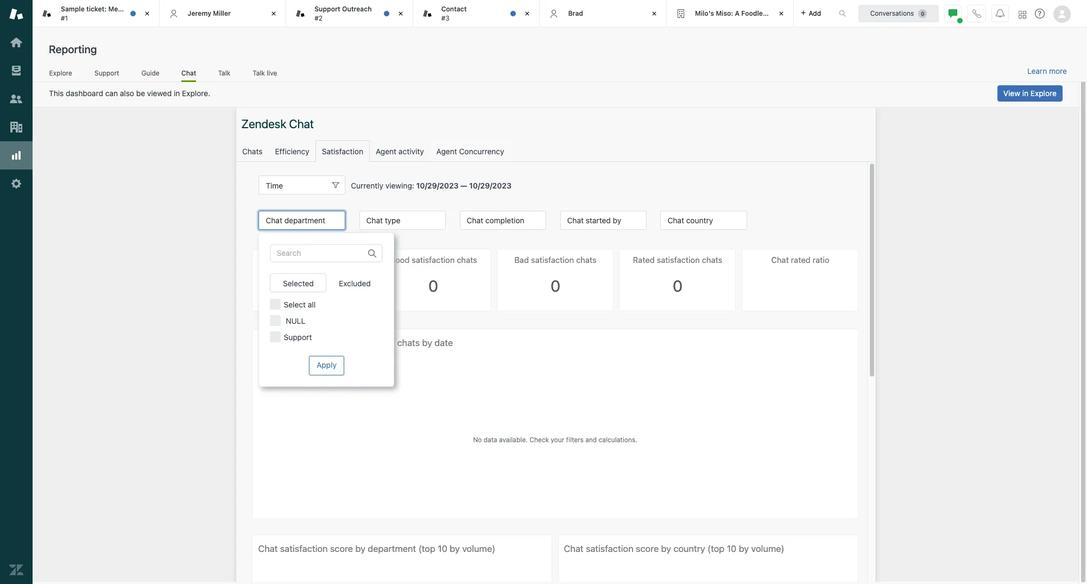 Task type: vqa. For each thing, say whether or not it's contained in the screenshot.
Foodlez
yes



Task type: locate. For each thing, give the bounding box(es) containing it.
explore.
[[182, 89, 210, 98]]

4 close image from the left
[[776, 8, 787, 19]]

close image inside jeremy miller tab
[[268, 8, 279, 19]]

support inside the support outreach #2
[[315, 5, 341, 13]]

support outreach #2
[[315, 5, 372, 22]]

brad
[[568, 9, 583, 17]]

1 close image from the left
[[268, 8, 279, 19]]

close image
[[142, 8, 152, 19], [522, 8, 533, 19]]

learn more link
[[1028, 66, 1068, 76]]

in right view
[[1023, 89, 1029, 98]]

support up #2
[[315, 5, 341, 13]]

0 horizontal spatial in
[[174, 89, 180, 98]]

chat
[[181, 69, 196, 77]]

button displays agent's chat status as online. image
[[949, 9, 958, 18]]

explore inside button
[[1031, 89, 1057, 98]]

close image
[[268, 8, 279, 19], [395, 8, 406, 19], [649, 8, 660, 19], [776, 8, 787, 19]]

support up the can
[[95, 69, 119, 77]]

talk link
[[218, 69, 231, 80]]

1 talk from the left
[[218, 69, 230, 77]]

tabs tab list
[[33, 0, 828, 27]]

talk right chat on the top left
[[218, 69, 230, 77]]

close image inside brad tab
[[649, 8, 660, 19]]

admin image
[[9, 177, 23, 191]]

close image right foodlez
[[776, 8, 787, 19]]

foodlez
[[742, 9, 767, 17]]

0 horizontal spatial close image
[[142, 8, 152, 19]]

in
[[174, 89, 180, 98], [1023, 89, 1029, 98]]

support
[[315, 5, 341, 13], [95, 69, 119, 77]]

close image right the
[[142, 8, 152, 19]]

conversations
[[871, 9, 914, 17]]

be
[[136, 89, 145, 98]]

close image right the outreach
[[395, 8, 406, 19]]

learn
[[1028, 66, 1048, 76]]

ticket:
[[86, 5, 107, 13]]

0 horizontal spatial support
[[95, 69, 119, 77]]

in right viewed
[[174, 89, 180, 98]]

jeremy miller tab
[[160, 0, 286, 27]]

talk
[[218, 69, 230, 77], [253, 69, 265, 77]]

2 close image from the left
[[522, 8, 533, 19]]

ticket
[[138, 5, 156, 13]]

sample
[[61, 5, 85, 13]]

1 close image from the left
[[142, 8, 152, 19]]

close image left brad
[[522, 8, 533, 19]]

3 tab from the left
[[413, 0, 540, 27]]

1 horizontal spatial close image
[[522, 8, 533, 19]]

close image inside milo's miso: a foodlez subsidiary 'tab'
[[776, 8, 787, 19]]

jeremy
[[188, 9, 211, 17]]

1 horizontal spatial in
[[1023, 89, 1029, 98]]

1 horizontal spatial explore
[[1031, 89, 1057, 98]]

more
[[1050, 66, 1068, 76]]

3 close image from the left
[[649, 8, 660, 19]]

close image left milo's
[[649, 8, 660, 19]]

dashboard
[[66, 89, 103, 98]]

2 in from the left
[[1023, 89, 1029, 98]]

1 vertical spatial support
[[95, 69, 119, 77]]

tab
[[33, 0, 160, 27], [286, 0, 413, 27], [413, 0, 540, 27]]

view
[[1004, 89, 1021, 98]]

milo's miso: a foodlez subsidiary tab
[[667, 0, 803, 27]]

guide link
[[141, 69, 160, 80]]

1 horizontal spatial talk
[[253, 69, 265, 77]]

explore up this
[[49, 69, 72, 77]]

2 close image from the left
[[395, 8, 406, 19]]

in inside button
[[1023, 89, 1029, 98]]

#2
[[315, 14, 323, 22]]

1 in from the left
[[174, 89, 180, 98]]

this
[[49, 89, 64, 98]]

0 horizontal spatial talk
[[218, 69, 230, 77]]

explore link
[[49, 69, 72, 80]]

1 vertical spatial explore
[[1031, 89, 1057, 98]]

explore
[[49, 69, 72, 77], [1031, 89, 1057, 98]]

2 tab from the left
[[286, 0, 413, 27]]

0 horizontal spatial explore
[[49, 69, 72, 77]]

reporting image
[[9, 148, 23, 162]]

2 talk from the left
[[253, 69, 265, 77]]

support link
[[94, 69, 120, 80]]

1 horizontal spatial support
[[315, 5, 341, 13]]

miller
[[213, 9, 231, 17]]

talk for talk live
[[253, 69, 265, 77]]

1 tab from the left
[[33, 0, 160, 27]]

views image
[[9, 64, 23, 78]]

zendesk image
[[9, 563, 23, 577]]

#1
[[61, 14, 68, 22]]

close image left #2
[[268, 8, 279, 19]]

miso:
[[716, 9, 734, 17]]

0 vertical spatial support
[[315, 5, 341, 13]]

sample ticket: meet the ticket #1
[[61, 5, 156, 22]]

close image for brad
[[649, 8, 660, 19]]

tab containing support outreach
[[286, 0, 413, 27]]

talk left live
[[253, 69, 265, 77]]

explore down learn more 'link'
[[1031, 89, 1057, 98]]



Task type: describe. For each thing, give the bounding box(es) containing it.
talk live link
[[252, 69, 278, 80]]

meet
[[108, 5, 124, 13]]

outreach
[[342, 5, 372, 13]]

0 vertical spatial explore
[[49, 69, 72, 77]]

milo's
[[695, 9, 715, 17]]

can
[[105, 89, 118, 98]]

customers image
[[9, 92, 23, 106]]

tab containing sample ticket: meet the ticket
[[33, 0, 160, 27]]

contact
[[442, 5, 467, 13]]

close image for contact
[[522, 8, 533, 19]]

conversations button
[[859, 5, 939, 22]]

close image for sample ticket: meet the ticket
[[142, 8, 152, 19]]

the
[[126, 5, 137, 13]]

get started image
[[9, 35, 23, 49]]

this dashboard can also be viewed in explore.
[[49, 89, 210, 98]]

support for support
[[95, 69, 119, 77]]

add
[[809, 9, 821, 17]]

contact #3
[[442, 5, 467, 22]]

milo's miso: a foodlez subsidiary
[[695, 9, 803, 17]]

guide
[[141, 69, 160, 77]]

view in explore
[[1004, 89, 1057, 98]]

notifications image
[[996, 9, 1005, 18]]

close image for jeremy miller
[[268, 8, 279, 19]]

also
[[120, 89, 134, 98]]

add button
[[794, 0, 828, 27]]

live
[[267, 69, 277, 77]]

zendesk products image
[[1019, 11, 1027, 18]]

talk live
[[253, 69, 277, 77]]

brad tab
[[540, 0, 667, 27]]

jeremy miller
[[188, 9, 231, 17]]

a
[[735, 9, 740, 17]]

viewed
[[147, 89, 172, 98]]

organizations image
[[9, 120, 23, 134]]

chat link
[[181, 69, 196, 82]]

zendesk support image
[[9, 7, 23, 21]]

close image for milo's miso: a foodlez subsidiary
[[776, 8, 787, 19]]

close image inside tab
[[395, 8, 406, 19]]

subsidiary
[[769, 9, 803, 17]]

get help image
[[1035, 9, 1045, 18]]

view in explore button
[[998, 85, 1063, 102]]

talk for talk
[[218, 69, 230, 77]]

#3
[[442, 14, 450, 22]]

learn more
[[1028, 66, 1068, 76]]

main element
[[0, 0, 33, 584]]

tab containing contact
[[413, 0, 540, 27]]

support for support outreach #2
[[315, 5, 341, 13]]

reporting
[[49, 43, 97, 55]]



